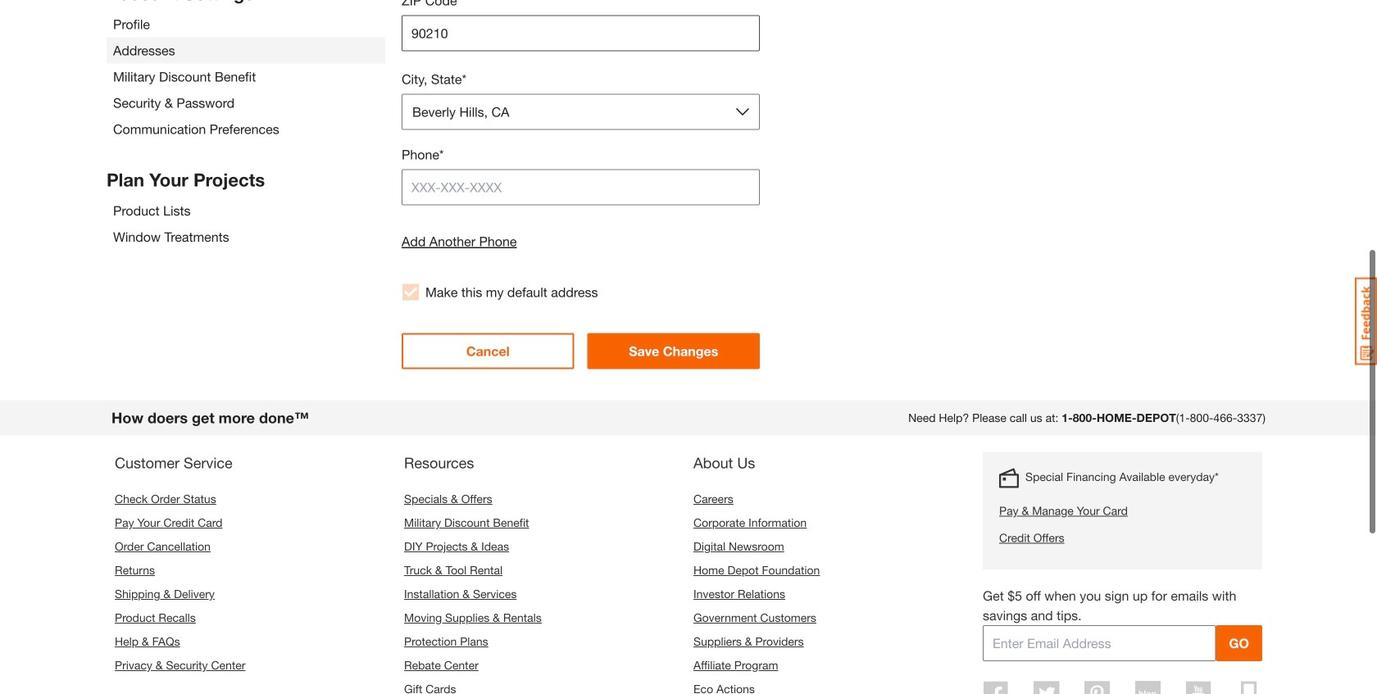 Task type: describe. For each thing, give the bounding box(es) containing it.
home depot mobile apps image
[[1242, 681, 1258, 694]]

XXX-XXX-XXXX text field
[[402, 169, 760, 205]]

home depot on pinterest image
[[1085, 681, 1110, 694]]

home depot blog image
[[1135, 681, 1161, 694]]

Enter Email Address text field
[[983, 626, 1216, 662]]



Task type: locate. For each thing, give the bounding box(es) containing it.
feedback link image
[[1355, 277, 1378, 366]]

home depot on youtube image
[[1186, 681, 1212, 694]]

home depot on facebook image
[[984, 681, 1009, 694]]

None text field
[[402, 15, 760, 51]]

None button
[[402, 94, 760, 130]]

home depot on twitter image
[[1034, 681, 1060, 694]]



Task type: vqa. For each thing, say whether or not it's contained in the screenshot.
the Home Depot on YouTube image
yes



